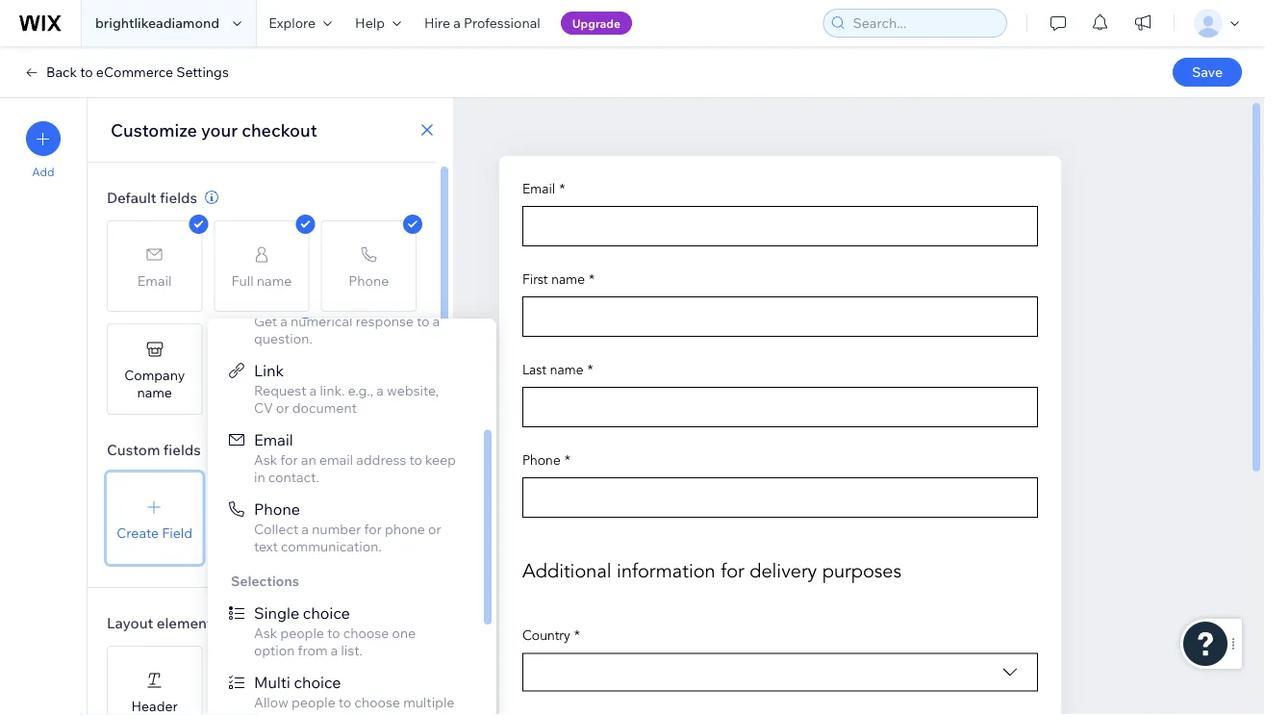 Task type: describe. For each thing, give the bounding box(es) containing it.
people for multi
[[292, 694, 336, 711]]

contact.
[[268, 469, 319, 486]]

e.g.,
[[348, 382, 374, 399]]

link
[[254, 361, 284, 380]]

add
[[32, 165, 54, 179]]

allow
[[254, 694, 289, 711]]

document
[[292, 399, 357, 416]]

upgrade
[[572, 16, 621, 30]]

a inside "phone collect a number for phone or text communication."
[[302, 521, 309, 538]]

layout elements
[[107, 614, 220, 632]]

list box containing link
[[208, 284, 497, 715]]

email
[[319, 451, 353, 468]]

save
[[1192, 64, 1223, 80]]

layout
[[107, 614, 153, 632]]

a right response at the top of the page
[[433, 313, 440, 330]]

customize your checkout
[[111, 119, 317, 141]]

choose for multi choice
[[355, 694, 400, 711]]

help button
[[344, 0, 413, 46]]

ask inside single choice ask people to choose one option from a list.
[[254, 625, 277, 641]]

one
[[392, 625, 416, 641]]

response
[[356, 313, 414, 330]]

email
[[254, 430, 293, 449]]

custom fields
[[107, 440, 201, 459]]

question.
[[254, 330, 313, 347]]

a up question.
[[280, 313, 288, 330]]

professional
[[464, 14, 541, 31]]

default
[[107, 188, 157, 206]]

in
[[254, 469, 265, 486]]

numerical
[[291, 313, 353, 330]]

name
[[137, 384, 172, 400]]

explore
[[269, 14, 316, 31]]

header
[[131, 697, 178, 714]]

or inside "phone collect a number for phone or text communication."
[[428, 521, 441, 538]]

get a numerical response to a question. button
[[208, 284, 479, 353]]

or inside link request a link. e.g., a website, cv or document
[[276, 399, 289, 416]]

company name
[[124, 366, 185, 400]]

from for multi
[[304, 711, 334, 715]]

email ask for an email address to keep in contact.
[[254, 430, 456, 486]]

list. for single choice
[[341, 642, 363, 659]]

ecommerce
[[96, 64, 173, 80]]

add button
[[26, 121, 61, 179]]

single
[[254, 603, 299, 623]]

selections
[[231, 573, 299, 589]]

keep
[[425, 451, 456, 468]]

create field button
[[107, 473, 202, 564]]

phone collect a number for phone or text communication.
[[254, 500, 441, 555]]

brightlikeadiamond
[[95, 14, 220, 31]]

cv
[[254, 399, 273, 416]]

a left link.
[[310, 382, 317, 399]]

company
[[124, 366, 185, 383]]

website,
[[387, 382, 439, 399]]

for inside "phone collect a number for phone or text communication."
[[364, 521, 382, 538]]

link.
[[320, 382, 345, 399]]

list. for multi choice
[[348, 711, 369, 715]]

multiple
[[403, 694, 455, 711]]

option
[[254, 642, 295, 659]]

checkout
[[242, 119, 317, 141]]



Task type: vqa. For each thing, say whether or not it's contained in the screenshot.


Task type: locate. For each thing, give the bounding box(es) containing it.
1 horizontal spatial for
[[364, 521, 382, 538]]

address
[[356, 451, 406, 468]]

to inside multi choice allow people to choose multiple options from a list.
[[339, 694, 352, 711]]

hire a professional
[[424, 14, 541, 31]]

1 vertical spatial ask
[[254, 625, 277, 641]]

choice
[[303, 603, 350, 623], [294, 673, 341, 692]]

0 vertical spatial choice
[[303, 603, 350, 623]]

a inside single choice ask people to choose one option from a list.
[[331, 642, 338, 659]]

from right options
[[304, 711, 334, 715]]

1 vertical spatial or
[[428, 521, 441, 538]]

choice right multi
[[294, 673, 341, 692]]

choose
[[343, 625, 389, 641], [355, 694, 400, 711]]

to inside the get a numerical response to a question.
[[417, 313, 430, 330]]

to down single choice ask people to choose one option from a list.
[[339, 694, 352, 711]]

a
[[453, 14, 461, 31], [280, 313, 288, 330], [433, 313, 440, 330], [310, 382, 317, 399], [377, 382, 384, 399], [302, 521, 309, 538], [331, 642, 338, 659], [337, 711, 345, 715]]

people inside single choice ask people to choose one option from a list.
[[280, 625, 324, 641]]

from
[[298, 642, 328, 659], [304, 711, 334, 715]]

Search... field
[[847, 10, 1001, 37]]

choice for single choice
[[303, 603, 350, 623]]

1 vertical spatial people
[[292, 694, 336, 711]]

fields for custom fields
[[163, 440, 201, 459]]

choice inside single choice ask people to choose one option from a list.
[[303, 603, 350, 623]]

number
[[312, 521, 361, 538]]

people for single
[[280, 625, 324, 641]]

0 vertical spatial for
[[280, 451, 298, 468]]

for inside email ask for an email address to keep in contact.
[[280, 451, 298, 468]]

an
[[301, 451, 316, 468]]

custom
[[107, 440, 160, 459]]

1 vertical spatial fields
[[163, 440, 201, 459]]

ask
[[254, 451, 277, 468], [254, 625, 277, 641]]

1 vertical spatial for
[[364, 521, 382, 538]]

0 vertical spatial or
[[276, 399, 289, 416]]

to for multi
[[339, 694, 352, 711]]

0 vertical spatial choose
[[343, 625, 389, 641]]

default fields
[[107, 188, 197, 206]]

1 vertical spatial choice
[[294, 673, 341, 692]]

to inside button
[[80, 64, 93, 80]]

elements
[[157, 614, 220, 632]]

1 horizontal spatial or
[[428, 521, 441, 538]]

0 horizontal spatial for
[[280, 451, 298, 468]]

to for single
[[327, 625, 340, 641]]

to left keep
[[409, 451, 422, 468]]

0 vertical spatial ask
[[254, 451, 277, 468]]

hire
[[424, 14, 450, 31]]

to right back
[[80, 64, 93, 80]]

ask inside email ask for an email address to keep in contact.
[[254, 451, 277, 468]]

choice right single at the bottom left of page
[[303, 603, 350, 623]]

1 vertical spatial from
[[304, 711, 334, 715]]

to inside single choice ask people to choose one option from a list.
[[327, 625, 340, 641]]

a right hire
[[453, 14, 461, 31]]

upgrade button
[[561, 12, 632, 35]]

choose left multiple
[[355, 694, 400, 711]]

hire a professional link
[[413, 0, 552, 46]]

choose for single choice
[[343, 625, 389, 641]]

text
[[254, 538, 278, 555]]

or down request
[[276, 399, 289, 416]]

or right phone
[[428, 521, 441, 538]]

choose inside single choice ask people to choose one option from a list.
[[343, 625, 389, 641]]

create field
[[117, 524, 193, 541]]

collect
[[254, 521, 299, 538]]

communication.
[[281, 538, 382, 555]]

to up multi choice allow people to choose multiple options from a list.
[[327, 625, 340, 641]]

list. up multi choice allow people to choose multiple options from a list.
[[341, 642, 363, 659]]

save button
[[1173, 58, 1243, 87]]

or
[[276, 399, 289, 416], [428, 521, 441, 538]]

customize
[[111, 119, 197, 141]]

back to ecommerce settings
[[46, 64, 229, 80]]

options
[[254, 711, 301, 715]]

multi choice allow people to choose multiple options from a list.
[[254, 673, 455, 715]]

your
[[201, 119, 238, 141]]

from inside multi choice allow people to choose multiple options from a list.
[[304, 711, 334, 715]]

phone
[[385, 521, 425, 538]]

0 vertical spatial fields
[[160, 188, 197, 206]]

a up multi choice allow people to choose multiple options from a list.
[[331, 642, 338, 659]]

field
[[162, 524, 193, 541]]

1 ask from the top
[[254, 451, 277, 468]]

list.
[[341, 642, 363, 659], [348, 711, 369, 715]]

to right response at the top of the page
[[417, 313, 430, 330]]

choice for multi choice
[[294, 673, 341, 692]]

ask up option
[[254, 625, 277, 641]]

list box
[[208, 284, 497, 715]]

to
[[80, 64, 93, 80], [417, 313, 430, 330], [409, 451, 422, 468], [327, 625, 340, 641], [339, 694, 352, 711]]

help
[[355, 14, 385, 31]]

get a numerical response to a question.
[[254, 313, 440, 347]]

list. inside single choice ask people to choose one option from a list.
[[341, 642, 363, 659]]

for left phone
[[364, 521, 382, 538]]

choose inside multi choice allow people to choose multiple options from a list.
[[355, 694, 400, 711]]

fields right custom
[[163, 440, 201, 459]]

text
[[249, 697, 275, 714]]

from right option
[[298, 642, 328, 659]]

from inside single choice ask people to choose one option from a list.
[[298, 642, 328, 659]]

ask up in
[[254, 451, 277, 468]]

settings
[[176, 64, 229, 80]]

0 vertical spatial people
[[280, 625, 324, 641]]

link request a link. e.g., a website, cv or document
[[254, 361, 439, 416]]

people up options
[[292, 694, 336, 711]]

choice inside multi choice allow people to choose multiple options from a list.
[[294, 673, 341, 692]]

list. inside multi choice allow people to choose multiple options from a list.
[[348, 711, 369, 715]]

to inside email ask for an email address to keep in contact.
[[409, 451, 422, 468]]

create
[[117, 524, 159, 541]]

0 horizontal spatial or
[[276, 399, 289, 416]]

fields
[[160, 188, 197, 206], [163, 440, 201, 459]]

0 vertical spatial list.
[[341, 642, 363, 659]]

1 vertical spatial choose
[[355, 694, 400, 711]]

request
[[254, 382, 307, 399]]

from for single
[[298, 642, 328, 659]]

list. right options
[[348, 711, 369, 715]]

1 vertical spatial list.
[[348, 711, 369, 715]]

single choice ask people to choose one option from a list.
[[254, 603, 416, 659]]

people inside multi choice allow people to choose multiple options from a list.
[[292, 694, 336, 711]]

back to ecommerce settings button
[[23, 64, 229, 81]]

multi
[[254, 673, 291, 692]]

0 vertical spatial from
[[298, 642, 328, 659]]

phone
[[254, 500, 300, 519]]

choose left one
[[343, 625, 389, 641]]

for
[[280, 451, 298, 468], [364, 521, 382, 538]]

people down single at the bottom left of page
[[280, 625, 324, 641]]

a right options
[[337, 711, 345, 715]]

back
[[46, 64, 77, 80]]

a right collect
[[302, 521, 309, 538]]

fields right the default
[[160, 188, 197, 206]]

fields for default fields
[[160, 188, 197, 206]]

get
[[254, 313, 277, 330]]

a right e.g.,
[[377, 382, 384, 399]]

to for get
[[417, 313, 430, 330]]

for up contact. at bottom
[[280, 451, 298, 468]]

a inside multi choice allow people to choose multiple options from a list.
[[337, 711, 345, 715]]

people
[[280, 625, 324, 641], [292, 694, 336, 711]]

2 ask from the top
[[254, 625, 277, 641]]



